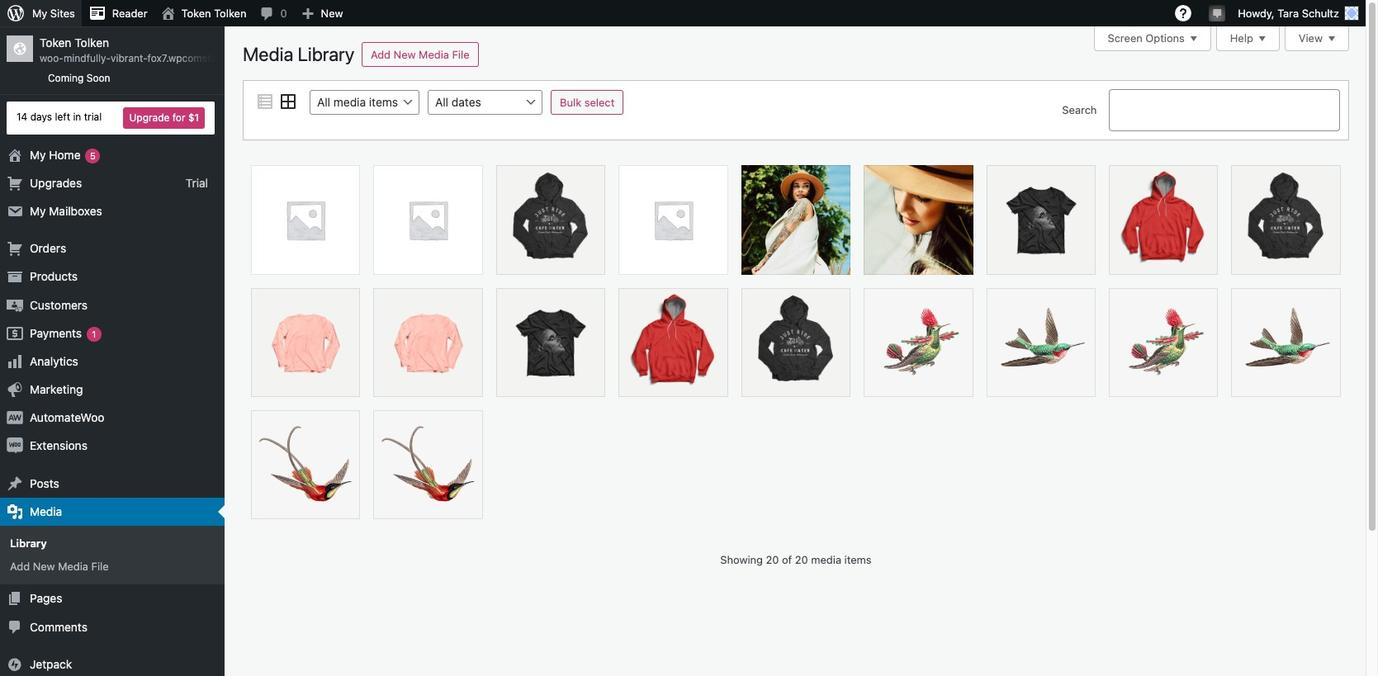Task type: locate. For each thing, give the bounding box(es) containing it.
pages link
[[0, 585, 225, 613]]

0 horizontal spatial add
[[10, 560, 30, 573]]

upgrade
[[129, 111, 170, 124]]

1 horizontal spatial library
[[298, 43, 355, 65]]

screen
[[1108, 32, 1143, 45]]

Placeholder Image checkbox
[[367, 159, 490, 281], [490, 159, 612, 281], [1103, 159, 1225, 281], [1225, 159, 1348, 281], [612, 281, 735, 404], [735, 281, 857, 404], [857, 281, 980, 404], [1103, 281, 1225, 404], [1225, 281, 1348, 404], [367, 404, 490, 526]]

my inside my sites link
[[32, 7, 47, 20]]

schultz
[[1302, 7, 1340, 20]]

Placeholder Image checkbox
[[612, 159, 735, 281], [735, 159, 857, 281], [857, 159, 980, 281], [980, 159, 1103, 281], [244, 281, 367, 404], [367, 281, 490, 404], [490, 281, 612, 404], [980, 281, 1103, 404], [244, 404, 367, 526]]

search
[[1062, 103, 1097, 117]]

screen options
[[1108, 32, 1185, 45]]

file inside add new media file dropdown button
[[452, 48, 470, 61]]

trial
[[84, 111, 102, 123]]

left
[[55, 111, 70, 123]]

5
[[90, 150, 96, 161]]

token tolken link
[[154, 0, 253, 26]]

bulk
[[560, 96, 582, 109]]

0 vertical spatial file
[[452, 48, 470, 61]]

help button
[[1216, 26, 1280, 51]]

tolken left 0 link
[[214, 7, 247, 20]]

showing 20 of 20 media items
[[720, 554, 872, 567]]

add up pages
[[10, 560, 30, 573]]

new for add new media file link
[[33, 560, 55, 573]]

file for add new media file link
[[91, 560, 109, 573]]

orders
[[30, 241, 66, 255]]

my left home
[[30, 147, 46, 162]]

my inside my mailboxes 'link'
[[30, 204, 46, 218]]

my sites
[[32, 7, 75, 20]]

add new media file inside main menu navigation
[[10, 560, 109, 573]]

1 vertical spatial tolken
[[75, 36, 109, 50]]

new
[[321, 7, 343, 20], [394, 48, 416, 61], [33, 560, 55, 573]]

file inside add new media file link
[[91, 560, 109, 573]]

20 left of at the bottom
[[766, 554, 779, 567]]

vibrant-
[[111, 52, 148, 65]]

extensions
[[30, 439, 87, 453]]

2 20 from the left
[[795, 554, 808, 567]]

1 vertical spatial add new media file
[[10, 560, 109, 573]]

20
[[766, 554, 779, 567], [795, 554, 808, 567]]

bulk select
[[560, 96, 615, 109]]

howdy,
[[1238, 7, 1275, 20]]

1 vertical spatial token
[[40, 36, 71, 50]]

2 vertical spatial my
[[30, 204, 46, 218]]

0
[[280, 7, 287, 20]]

tolken
[[214, 7, 247, 20], [75, 36, 109, 50]]

library
[[298, 43, 355, 65], [10, 537, 47, 550]]

screen options button
[[1094, 26, 1211, 51]]

0 vertical spatial add new media file
[[371, 48, 470, 61]]

14 days left in trial
[[17, 111, 102, 123]]

home
[[49, 147, 81, 162]]

0 vertical spatial library
[[298, 43, 355, 65]]

1 horizontal spatial token
[[181, 7, 211, 20]]

add
[[371, 48, 391, 61], [10, 560, 30, 573]]

tolken inside 'link'
[[214, 7, 247, 20]]

add right the media library
[[371, 48, 391, 61]]

media inside dropdown button
[[419, 48, 449, 61]]

tara
[[1278, 7, 1299, 20]]

my
[[32, 7, 47, 20], [30, 147, 46, 162], [30, 204, 46, 218]]

0 horizontal spatial file
[[91, 560, 109, 573]]

add inside main menu navigation
[[10, 560, 30, 573]]

comments
[[30, 620, 87, 634]]

token up woo-
[[40, 36, 71, 50]]

1 20 from the left
[[766, 554, 779, 567]]

jetpack link
[[0, 651, 225, 676]]

file
[[452, 48, 470, 61], [91, 560, 109, 573]]

1 horizontal spatial new
[[321, 7, 343, 20]]

1 horizontal spatial file
[[452, 48, 470, 61]]

token inside 'token tolken' 'link'
[[181, 7, 211, 20]]

0 horizontal spatial add new media file
[[10, 560, 109, 573]]

1 vertical spatial file
[[91, 560, 109, 573]]

new inside main menu navigation
[[33, 560, 55, 573]]

new inside toolbar navigation
[[321, 7, 343, 20]]

0 horizontal spatial new
[[33, 560, 55, 573]]

pages
[[30, 592, 62, 606]]

library up pages
[[10, 537, 47, 550]]

1 vertical spatial new
[[394, 48, 416, 61]]

0 horizontal spatial 20
[[766, 554, 779, 567]]

media
[[243, 43, 293, 65], [419, 48, 449, 61], [30, 504, 62, 519], [58, 560, 88, 573]]

0 vertical spatial tolken
[[214, 7, 247, 20]]

for
[[172, 111, 185, 124]]

mindfully-
[[64, 52, 111, 65]]

coming
[[48, 72, 84, 84]]

2 vertical spatial new
[[33, 560, 55, 573]]

2 horizontal spatial new
[[394, 48, 416, 61]]

token tolken woo-mindfully-vibrant-fox7.wpcomstaging.com coming soon
[[40, 36, 259, 84]]

posts
[[30, 476, 59, 490]]

main menu navigation
[[0, 26, 259, 676]]

1 vertical spatial my
[[30, 147, 46, 162]]

add new media file link
[[0, 555, 225, 578]]

1 horizontal spatial add
[[371, 48, 391, 61]]

20 right of at the bottom
[[795, 554, 808, 567]]

products
[[30, 270, 78, 284]]

add new media file button
[[362, 42, 479, 67]]

add for add new media file link
[[10, 560, 30, 573]]

0 horizontal spatial tolken
[[75, 36, 109, 50]]

token for token tolken woo-mindfully-vibrant-fox7.wpcomstaging.com coming soon
[[40, 36, 71, 50]]

my left sites
[[32, 7, 47, 20]]

add new media file for add new media file link
[[10, 560, 109, 573]]

1 horizontal spatial tolken
[[214, 7, 247, 20]]

0 horizontal spatial library
[[10, 537, 47, 550]]

woo-
[[40, 52, 64, 65]]

posts link
[[0, 470, 225, 498]]

1 horizontal spatial add new media file
[[371, 48, 470, 61]]

add inside dropdown button
[[371, 48, 391, 61]]

token for token tolken
[[181, 7, 211, 20]]

1 vertical spatial add
[[10, 560, 30, 573]]

1 vertical spatial library
[[10, 537, 47, 550]]

new inside dropdown button
[[394, 48, 416, 61]]

placeholder image image
[[374, 165, 483, 275], [496, 165, 606, 275], [619, 165, 728, 275], [741, 165, 851, 275], [864, 165, 973, 275], [987, 165, 1096, 275], [1109, 165, 1219, 275], [1232, 165, 1341, 275], [251, 288, 360, 397], [374, 288, 483, 397], [496, 288, 606, 397], [619, 288, 728, 397], [741, 288, 851, 397], [864, 288, 973, 397], [987, 288, 1096, 397], [1109, 288, 1219, 397], [1232, 288, 1341, 397], [251, 410, 360, 520], [374, 410, 483, 520]]

orders link
[[0, 235, 225, 263]]

automatewoo
[[30, 411, 104, 425]]

showing
[[720, 554, 763, 567]]

0 vertical spatial add
[[371, 48, 391, 61]]

0 horizontal spatial token
[[40, 36, 71, 50]]

of
[[782, 554, 792, 567]]

tolken for token tolken
[[214, 7, 247, 20]]

add new media file inside dropdown button
[[371, 48, 470, 61]]

library link
[[0, 532, 225, 555]]

my down upgrades
[[30, 204, 46, 218]]

new link
[[294, 0, 350, 26]]

0 vertical spatial new
[[321, 7, 343, 20]]

0 vertical spatial my
[[32, 7, 47, 20]]

token
[[181, 7, 211, 20], [40, 36, 71, 50]]

$1
[[188, 111, 199, 124]]

0 vertical spatial token
[[181, 7, 211, 20]]

tolken up "mindfully-"
[[75, 36, 109, 50]]

token inside token tolken woo-mindfully-vibrant-fox7.wpcomstaging.com coming soon
[[40, 36, 71, 50]]

token up fox7.wpcomstaging.com
[[181, 7, 211, 20]]

upgrade for $1 button
[[123, 107, 205, 128]]

add new media file
[[371, 48, 470, 61], [10, 560, 109, 573]]

file for add new media file dropdown button
[[452, 48, 470, 61]]

tolken inside token tolken woo-mindfully-vibrant-fox7.wpcomstaging.com coming soon
[[75, 36, 109, 50]]

my mailboxes
[[30, 204, 102, 218]]

1 horizontal spatial 20
[[795, 554, 808, 567]]

library down new link
[[298, 43, 355, 65]]



Task type: vqa. For each thing, say whether or not it's contained in the screenshot.
Editing Code
no



Task type: describe. For each thing, give the bounding box(es) containing it.
my sites link
[[0, 0, 82, 26]]

14
[[17, 111, 27, 123]]

add for add new media file dropdown button
[[371, 48, 391, 61]]

media library
[[243, 43, 355, 65]]

media
[[811, 554, 842, 567]]

jetpack
[[30, 657, 72, 671]]

add new media file for add new media file dropdown button
[[371, 48, 470, 61]]

analytics link
[[0, 348, 225, 376]]

days
[[30, 111, 52, 123]]

my for my sites
[[32, 7, 47, 20]]

products link
[[0, 263, 225, 291]]

0 link
[[253, 0, 294, 26]]

extensions link
[[0, 432, 225, 461]]

token tolken
[[181, 7, 247, 20]]

woocommerce placeholder image
[[251, 165, 360, 275]]

soon
[[87, 72, 110, 84]]

Search search field
[[1109, 89, 1340, 131]]

sites
[[50, 7, 75, 20]]

upgrades
[[30, 176, 82, 190]]

trial
[[186, 176, 208, 190]]

marketing
[[30, 382, 83, 396]]

items
[[845, 554, 872, 567]]

customers
[[30, 298, 88, 312]]

help
[[1230, 32, 1254, 45]]

upgrade for $1
[[129, 111, 199, 124]]

mailboxes
[[49, 204, 102, 218]]

view
[[1299, 32, 1323, 45]]

reader
[[112, 7, 148, 20]]

my home 5
[[30, 147, 96, 162]]

my for my home 5
[[30, 147, 46, 162]]

woocommerce-placeholder checkbox
[[244, 159, 367, 281]]

analytics
[[30, 354, 78, 368]]

comments link
[[0, 613, 225, 642]]

new for add new media file dropdown button
[[394, 48, 416, 61]]

payments
[[30, 326, 82, 340]]

fox7.wpcomstaging.com
[[148, 52, 259, 65]]

my mailboxes link
[[0, 197, 225, 226]]

bulk select button
[[551, 90, 624, 115]]

reader link
[[82, 0, 154, 26]]

my for my mailboxes
[[30, 204, 46, 218]]

view button
[[1285, 26, 1350, 51]]

in
[[73, 111, 81, 123]]

payments 1
[[30, 326, 96, 340]]

media link
[[0, 498, 225, 526]]

1
[[92, 328, 96, 339]]

toolbar navigation
[[0, 0, 1366, 30]]

notification image
[[1211, 6, 1224, 19]]

marketing link
[[0, 376, 225, 404]]

library inside library link
[[10, 537, 47, 550]]

customers link
[[0, 291, 225, 319]]

automatewoo link
[[0, 404, 225, 432]]

select
[[585, 96, 615, 109]]

options
[[1146, 32, 1185, 45]]

howdy, tara schultz
[[1238, 7, 1340, 20]]

tolken for token tolken woo-mindfully-vibrant-fox7.wpcomstaging.com coming soon
[[75, 36, 109, 50]]



